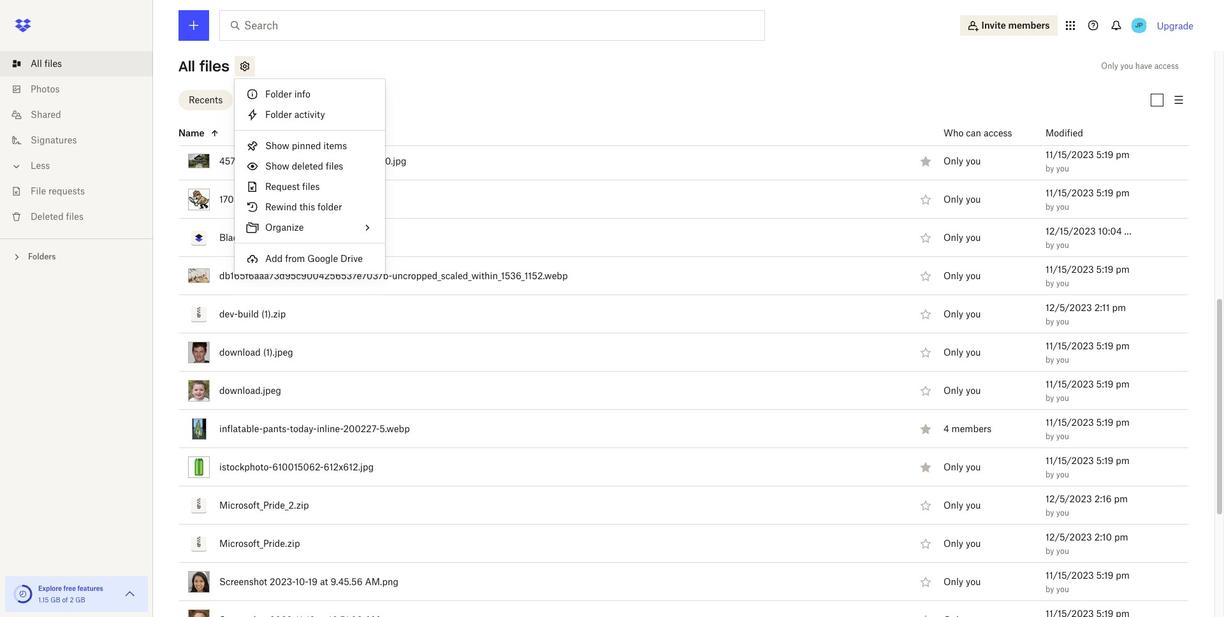 Task type: vqa. For each thing, say whether or not it's contained in the screenshot.
inflatable-pants-today-inline-200227-5.webp 5:19
yes



Task type: locate. For each thing, give the bounding box(es) containing it.
1 horizontal spatial gb
[[75, 596, 85, 604]]

files down show deleted files menu item
[[302, 181, 320, 192]]

screenshot 2023-10-19 at 9.45.56 am.png
[[219, 576, 399, 587]]

5.webp
[[380, 423, 410, 434]]

you
[[1121, 61, 1134, 71], [966, 117, 981, 128], [1057, 125, 1070, 135], [966, 156, 981, 167], [1057, 164, 1070, 173], [966, 194, 981, 205], [1057, 202, 1070, 211], [966, 232, 981, 243], [1057, 240, 1070, 250], [966, 271, 981, 281], [1057, 278, 1070, 288], [966, 309, 981, 320], [1057, 317, 1070, 326], [966, 347, 981, 358], [1057, 355, 1070, 365], [966, 385, 981, 396], [1057, 393, 1070, 403], [1057, 432, 1070, 441], [966, 462, 981, 473], [1057, 470, 1070, 479], [966, 500, 981, 511], [1057, 508, 1070, 518], [966, 538, 981, 549], [1057, 546, 1070, 556], [966, 577, 981, 588], [1057, 585, 1070, 594]]

1 5:19 from the top
[[1097, 149, 1114, 160]]

12/15/2023 10:04 am by you
[[1046, 225, 1138, 250]]

only for black panther.paper
[[944, 232, 964, 243]]

files for request files menu item
[[302, 181, 320, 192]]

only inside name microsoft_pride_2.zip, modified 12/5/2023 2:16 pm, element
[[944, 500, 964, 511]]

11/15/2023 5:19 pm by you for istockphoto-610015062-612x612.jpg
[[1046, 455, 1130, 479]]

folder activity
[[265, 109, 325, 120]]

istockphoto-
[[219, 461, 272, 472]]

3 add to starred image from the top
[[918, 345, 934, 360]]

show up request on the left top of the page
[[265, 161, 290, 172]]

11/15/2023 5:19 pm by you inside name 1703238.jpg, modified 11/15/2023 5:19 pm, element
[[1046, 187, 1130, 211]]

only you button inside name black panther.paper, modified 12/15/2023 10:04 am, 'element'
[[944, 231, 981, 245]]

show inside menu item
[[265, 161, 290, 172]]

11/15/2023 5:19 pm by you for screenshot 2023-10-19 at 9.45.56 am.png
[[1046, 570, 1130, 594]]

3 11/15/2023 5:19 pm by you from the top
[[1046, 264, 1130, 288]]

black
[[219, 232, 243, 243]]

remove from starred image inside name inflatable-pants-today-inline-200227-5.webp, modified 11/15/2023 5:19 pm, element
[[918, 421, 934, 437]]

only inside name download.jpeg, modified 11/15/2023 5:19 pm, element
[[944, 385, 964, 396]]

6 by from the top
[[1046, 317, 1055, 326]]

add to starred image inside name download (1).jpeg, modified 11/15/2023 5:19 pm, element
[[918, 345, 934, 360]]

5 only you button from the top
[[944, 269, 981, 283]]

dev-build (1).zip link
[[219, 307, 286, 322]]

1 12/5/2023 from the top
[[1046, 302, 1092, 313]]

12/5/2023 for 12/5/2023 2:10 pm
[[1046, 532, 1092, 542]]

612x612.jpg
[[324, 461, 374, 472]]

12/5/2023 inside 12/5/2023 2:16 pm by you
[[1046, 493, 1092, 504]]

11/15/2023 for 1703238.jpg
[[1046, 187, 1094, 198]]

pm for 4570_university_ave____pierre_galant_1.0.jpg
[[1116, 149, 1130, 160]]

by for microsoft_pride.zip
[[1046, 546, 1055, 556]]

0 vertical spatial 12/5/2023
[[1046, 302, 1092, 313]]

12/5/2023 for 12/5/2023 2:16 pm
[[1046, 493, 1092, 504]]

11/15/2023
[[1046, 149, 1094, 160], [1046, 187, 1094, 198], [1046, 264, 1094, 275], [1046, 340, 1094, 351], [1046, 379, 1094, 389], [1046, 417, 1094, 428], [1046, 455, 1094, 466], [1046, 570, 1094, 581]]

name screenshot 2023-10-19 at 9.45.56 am.png, modified 11/15/2023 5:19 pm, element
[[179, 563, 1190, 601]]

only you button inside name microsoft_pride_2.zip, modified 12/5/2023 2:16 pm, element
[[944, 499, 981, 513]]

9 by from the top
[[1046, 432, 1055, 441]]

by for inflatable-pants-today-inline-200227-5.webp
[[1046, 432, 1055, 441]]

2 12/5/2023 from the top
[[1046, 493, 1092, 504]]

7 5:19 from the top
[[1097, 455, 1114, 466]]

only inside name black panther.paper, modified 12/15/2023 10:04 am, 'element'
[[944, 232, 964, 243]]

2 add to starred image from the top
[[918, 268, 934, 284]]

only you for db165f6aaa73d95c9004256537e7037b-uncropped_scaled_within_1536_1152.webp
[[944, 271, 981, 281]]

files up photos
[[44, 58, 62, 69]]

only you button inside name 4570_university_ave____pierre_galant_1.0.jpg, modified 11/15/2023 5:19 pm, element
[[944, 154, 981, 169]]

show for show pinned items
[[265, 140, 290, 151]]

add to starred image inside name black panther.paper, modified 12/15/2023 10:04 am, 'element'
[[918, 230, 934, 245]]

remove from starred image
[[918, 460, 934, 475]]

by inside name inflatable-pants-today-inline-200227-5.webp, modified 11/15/2023 5:19 pm, element
[[1046, 432, 1055, 441]]

only you button for istockphoto-610015062-612x612.jpg
[[944, 461, 981, 475]]

only you inside name download.jpeg, modified 11/15/2023 5:19 pm, element
[[944, 385, 981, 396]]

/db165f6aaa73d95c9004256537e7037b uncropped_scaled_within_1536_1152.webp image
[[188, 269, 210, 283]]

name microsoft_pride.zip, modified 12/5/2023 2:10 pm, element
[[179, 525, 1190, 563]]

only you button for 1703238.jpg
[[944, 193, 981, 207]]

by inside name 4570_university_ave____pierre_galant_1.0.jpg, modified 11/15/2023 5:19 pm, element
[[1046, 164, 1055, 173]]

add to starred image inside name microsoft_pride_2.zip, modified 12/5/2023 2:16 pm, element
[[918, 498, 934, 513]]

3 only you from the top
[[944, 232, 981, 243]]

5 11/15/2023 from the top
[[1046, 379, 1094, 389]]

organize
[[265, 222, 304, 233]]

0 horizontal spatial gb
[[50, 596, 60, 604]]

access right have
[[1155, 61, 1179, 71]]

recents button
[[179, 90, 233, 110]]

dev-build (1).zip
[[219, 308, 286, 319]]

0 vertical spatial folder
[[265, 89, 292, 99]]

only you button for download.jpeg
[[944, 384, 981, 398]]

gb left of at the left bottom
[[50, 596, 60, 604]]

/4570_university_ave____pierre_galant_1.0.jpg image
[[188, 154, 210, 168]]

add from google drive menu item
[[235, 249, 385, 269]]

7 only you button from the top
[[944, 346, 981, 360]]

6 add to starred image from the top
[[918, 536, 934, 551]]

only you inside name dev-build (1).zip, modified 12/5/2023 2:11 pm, element
[[944, 309, 981, 320]]

have
[[1136, 61, 1153, 71]]

quota usage element
[[13, 584, 33, 605]]

1 show from the top
[[265, 140, 290, 151]]

12/5/2023 left 2:16
[[1046, 493, 1092, 504]]

by inside 'name db165f6aaa73d95c9004256537e7037b-uncropped_scaled_within_1536_1152.webp, modified 11/15/2023 5:19 pm,' element
[[1046, 278, 1055, 288]]

only you by you
[[944, 117, 1070, 135]]

1 vertical spatial uncropped_scaled_within_1536_1152.webp
[[392, 270, 568, 281]]

pinned
[[292, 140, 321, 151]]

remove from starred image
[[918, 153, 934, 169], [918, 421, 934, 437]]

_ my paper doc.paper link
[[219, 39, 310, 54]]

access right can
[[984, 127, 1013, 138]]

add to starred image for 1703238.jpg
[[918, 192, 934, 207]]

db165f6aaa73d95c9004256537e7037b-
[[219, 270, 392, 281]]

pm inside 12/5/2023 2:16 pm by you
[[1115, 493, 1128, 504]]

0 vertical spatial access
[[1155, 61, 1179, 71]]

paper
[[241, 41, 265, 51]]

access
[[1155, 61, 1179, 71], [984, 127, 1013, 138]]

folder
[[318, 202, 342, 212]]

add to starred image inside name 1703238.jpg, modified 11/15/2023 5:19 pm, element
[[918, 192, 934, 207]]

by for 4570_university_ave____pierre_galant_1.0.jpg
[[1046, 164, 1055, 173]]

6 5:19 from the top
[[1097, 417, 1114, 428]]

5 only you from the top
[[944, 309, 981, 320]]

only you inside name screenshot 2023-10-19 at 9.45.56 am.png, modified 11/15/2023 5:19 pm, "element"
[[944, 577, 981, 588]]

gb right 2 at the bottom left of page
[[75, 596, 85, 604]]

files down items
[[326, 161, 343, 172]]

photos link
[[10, 77, 153, 102]]

11/15/2023 5:19 pm by you inside name inflatable-pants-today-inline-200227-5.webp, modified 11/15/2023 5:19 pm, element
[[1046, 417, 1130, 441]]

/screenshot 2023-11-13 at 10.51.08 am.png image
[[188, 609, 210, 617]]

you inside 12/5/2023 2:16 pm by you
[[1057, 508, 1070, 518]]

show inside menu item
[[265, 140, 290, 151]]

/52f9044b7e2655d26eb85c0b2abdc392 uncropped_scaled_within_1536_1152.webp image
[[188, 115, 210, 130]]

only you button inside name download.jpeg, modified 11/15/2023 5:19 pm, element
[[944, 384, 981, 398]]

all up photos
[[31, 58, 42, 69]]

5 5:19 from the top
[[1097, 379, 1114, 389]]

only inside name screenshot 2023-10-19 at 9.45.56 am.png, modified 11/15/2023 5:19 pm, "element"
[[944, 577, 964, 588]]

11/15/2023 5:19 pm by you inside name screenshot 2023-10-19 at 9.45.56 am.png, modified 11/15/2023 5:19 pm, "element"
[[1046, 570, 1130, 594]]

11/15/2023 5:19 pm by you inside 'name db165f6aaa73d95c9004256537e7037b-uncropped_scaled_within_1536_1152.webp, modified 11/15/2023 5:19 pm,' element
[[1046, 264, 1130, 288]]

by for microsoft_pride_2.zip
[[1046, 508, 1055, 518]]

add to starred image inside name download.jpeg, modified 11/15/2023 5:19 pm, element
[[918, 383, 934, 398]]

all up recents
[[179, 57, 195, 75]]

2:11
[[1095, 302, 1110, 313]]

5:19 for 1703238.jpg
[[1097, 187, 1114, 198]]

2 add to starred image from the top
[[918, 307, 934, 322]]

inflatable-pants-today-inline-200227-5.webp
[[219, 423, 410, 434]]

12/5/2023
[[1046, 302, 1092, 313], [1046, 493, 1092, 504], [1046, 532, 1092, 542]]

remove from starred image for 4 members
[[918, 421, 934, 437]]

add to starred image inside name microsoft_pride.zip, modified 12/5/2023 2:10 pm, element
[[918, 536, 934, 551]]

2 remove from starred image from the top
[[918, 421, 934, 437]]

1 only you button from the top
[[944, 116, 981, 130]]

only inside name download (1).jpeg, modified 11/15/2023 5:19 pm, element
[[944, 347, 964, 358]]

by for istockphoto-610015062-612x612.jpg
[[1046, 470, 1055, 479]]

download.jpeg link
[[219, 383, 281, 398]]

only inside name istockphoto-610015062-612x612.jpg, modified 11/15/2023 5:19 pm, element
[[944, 462, 964, 473]]

8 11/15/2023 5:19 pm by you from the top
[[1046, 570, 1130, 594]]

0 horizontal spatial all files
[[31, 58, 62, 69]]

7 11/15/2023 5:19 pm by you from the top
[[1046, 455, 1130, 479]]

by inside name istockphoto-610015062-612x612.jpg, modified 11/15/2023 5:19 pm, element
[[1046, 470, 1055, 479]]

by inside name download.jpeg, modified 11/15/2023 5:19 pm, element
[[1046, 393, 1055, 403]]

1 folder from the top
[[265, 89, 292, 99]]

add to starred image for db165f6aaa73d95c9004256537e7037b-uncropped_scaled_within_1536_1152.webp
[[918, 268, 934, 284]]

11/15/2023 for download.jpeg
[[1046, 379, 1094, 389]]

only you button inside name istockphoto-610015062-612x612.jpg, modified 11/15/2023 5:19 pm, element
[[944, 461, 981, 475]]

12 only you button from the top
[[944, 575, 981, 589]]

pm for 1703238.jpg
[[1116, 187, 1130, 198]]

only you for download.jpeg
[[944, 385, 981, 396]]

only inside name dev-build (1).zip, modified 12/5/2023 2:11 pm, element
[[944, 309, 964, 320]]

by inside 12/5/2023 2:11 pm by you
[[1046, 317, 1055, 326]]

1 vertical spatial show
[[265, 161, 290, 172]]

modified button
[[1046, 125, 1117, 141]]

only for db165f6aaa73d95c9004256537e7037b-uncropped_scaled_within_1536_1152.webp
[[944, 271, 964, 281]]

1 vertical spatial folder
[[265, 109, 292, 120]]

can
[[966, 127, 982, 138]]

2 folder from the top
[[265, 109, 292, 120]]

11 only you button from the top
[[944, 537, 981, 551]]

0 vertical spatial add to starred image
[[918, 230, 934, 245]]

gb
[[50, 596, 60, 604], [75, 596, 85, 604]]

all files inside all files link
[[31, 58, 62, 69]]

only you button inside name download (1).jpeg, modified 11/15/2023 5:19 pm, element
[[944, 346, 981, 360]]

only you button inside name microsoft_pride.zip, modified 12/5/2023 2:10 pm, element
[[944, 537, 981, 551]]

10-
[[295, 576, 308, 587]]

name inflatable-pants-today-inline-200227-5.webp, modified 11/15/2023 5:19 pm, element
[[179, 410, 1190, 448]]

files inside list item
[[44, 58, 62, 69]]

only for download (1).jpeg
[[944, 347, 964, 358]]

only for microsoft_pride.zip
[[944, 538, 964, 549]]

name download (1).jpeg, modified 11/15/2023 5:19 pm, element
[[179, 334, 1190, 372]]

4 11/15/2023 from the top
[[1046, 340, 1094, 351]]

1 vertical spatial 12/5/2023
[[1046, 493, 1092, 504]]

all files
[[179, 57, 230, 75], [31, 58, 62, 69]]

only you inside name 4570_university_ave____pierre_galant_1.0.jpg, modified 11/15/2023 5:19 pm, element
[[944, 156, 981, 167]]

pants-
[[263, 423, 290, 434]]

7 only you from the top
[[944, 385, 981, 396]]

add to starred image inside name screenshot 2023-11-13 at 10.51.08 am.png, modified 11/15/2023 5:19 pm, element
[[918, 613, 934, 617]]

10 by from the top
[[1046, 470, 1055, 479]]

pm for microsoft_pride_2.zip
[[1115, 493, 1128, 504]]

by inside name screenshot 2023-10-19 at 9.45.56 am.png, modified 11/15/2023 5:19 pm, "element"
[[1046, 585, 1055, 594]]

11/15/2023 5:19 pm by you inside name 4570_university_ave____pierre_galant_1.0.jpg, modified 11/15/2023 5:19 pm, element
[[1046, 149, 1130, 173]]

☑️
[[219, 79, 231, 90]]

2 11/15/2023 5:19 pm by you from the top
[[1046, 187, 1130, 211]]

1 add to starred image from the top
[[918, 192, 934, 207]]

only you inside name microsoft_pride.zip, modified 12/5/2023 2:10 pm, element
[[944, 538, 981, 549]]

11/15/2023 5:19 pm by you for download.jpeg
[[1046, 379, 1130, 403]]

name button
[[179, 125, 913, 141]]

you inside 12/15/2023 10:04 am by you
[[1057, 240, 1070, 250]]

starred
[[248, 94, 280, 105]]

1 11/15/2023 5:19 pm by you from the top
[[1046, 149, 1130, 173]]

name black panther.paper, modified 12/15/2023 10:04 am, element
[[179, 219, 1190, 257]]

12/5/2023 inside 12/5/2023 2:10 pm by you
[[1046, 532, 1092, 542]]

4 11/15/2023 5:19 pm by you from the top
[[1046, 340, 1130, 365]]

only you inside name 1703238.jpg, modified 11/15/2023 5:19 pm, element
[[944, 194, 981, 205]]

add to starred image inside 'name db165f6aaa73d95c9004256537e7037b-uncropped_scaled_within_1536_1152.webp, modified 11/15/2023 5:19 pm,' element
[[918, 268, 934, 284]]

file
[[31, 186, 46, 196]]

11/15/2023 for db165f6aaa73d95c9004256537e7037b-uncropped_scaled_within_1536_1152.webp
[[1046, 264, 1094, 275]]

1 vertical spatial add to starred image
[[918, 268, 934, 284]]

istockphoto-610015062-612x612.jpg link
[[219, 460, 374, 475]]

black panther.paper link
[[219, 230, 304, 245]]

download.jpeg
[[219, 385, 281, 396]]

1703238.jpg link
[[219, 192, 272, 207]]

only inside name 1703238.jpg, modified 11/15/2023 5:19 pm, element
[[944, 194, 964, 205]]

by for dev-build (1).zip
[[1046, 317, 1055, 326]]

add to starred image for download (1).jpeg
[[918, 345, 934, 360]]

download (1).jpeg link
[[219, 345, 293, 360]]

inflatable-
[[219, 423, 263, 434]]

free
[[64, 585, 76, 593]]

19
[[308, 576, 318, 587]]

6 only you from the top
[[944, 347, 981, 358]]

8 11/15/2023 from the top
[[1046, 570, 1094, 581]]

0 vertical spatial uncropped_scaled_within_1536_1152.webp
[[395, 117, 571, 128]]

7 by from the top
[[1046, 355, 1055, 365]]

pm inside 12/5/2023 2:11 pm by you
[[1113, 302, 1126, 313]]

by
[[1046, 125, 1055, 135], [1046, 164, 1055, 173], [1046, 202, 1055, 211], [1046, 240, 1055, 250], [1046, 278, 1055, 288], [1046, 317, 1055, 326], [1046, 355, 1055, 365], [1046, 393, 1055, 403], [1046, 432, 1055, 441], [1046, 470, 1055, 479], [1046, 508, 1055, 518], [1046, 546, 1055, 556], [1046, 585, 1055, 594]]

by inside name download (1).jpeg, modified 11/15/2023 5:19 pm, element
[[1046, 355, 1055, 365]]

add to starred image inside name screenshot 2023-10-19 at 9.45.56 am.png, modified 11/15/2023 5:19 pm, "element"
[[918, 574, 934, 590]]

pm for download.jpeg
[[1116, 379, 1130, 389]]

4570_university_ave____pierre_galant_1.0.jpg
[[219, 155, 407, 166]]

name 1703238.jpg, modified 11/15/2023 5:19 pm, element
[[179, 181, 1190, 219]]

rewind this folder
[[265, 202, 342, 212]]

only you inside name black panther.paper, modified 12/15/2023 10:04 am, 'element'
[[944, 232, 981, 243]]

200227-
[[343, 423, 380, 434]]

0 horizontal spatial all
[[31, 58, 42, 69]]

2 11/15/2023 from the top
[[1046, 187, 1094, 198]]

11/15/2023 5:19 pm by you for download (1).jpeg
[[1046, 340, 1130, 365]]

uncropped_scaled_within_1536_1152.webp
[[395, 117, 571, 128], [392, 270, 568, 281]]

5 11/15/2023 5:19 pm by you from the top
[[1046, 379, 1130, 403]]

add to starred image
[[918, 192, 934, 207], [918, 307, 934, 322], [918, 345, 934, 360], [918, 383, 934, 398], [918, 498, 934, 513], [918, 536, 934, 551], [918, 613, 934, 617]]

1 by from the top
[[1046, 125, 1055, 135]]

2 vertical spatial 12/5/2023
[[1046, 532, 1092, 542]]

less image
[[10, 160, 23, 173]]

add to starred image inside name dev-build (1).zip, modified 12/5/2023 2:11 pm, element
[[918, 307, 934, 322]]

3 only you button from the top
[[944, 193, 981, 207]]

11 by from the top
[[1046, 508, 1055, 518]]

panther.paper
[[245, 232, 304, 243]]

add to starred image for dev-build (1).zip
[[918, 307, 934, 322]]

8 only you button from the top
[[944, 384, 981, 398]]

1 vertical spatial remove from starred image
[[918, 421, 934, 437]]

only you button for screenshot 2023-10-19 at 9.45.56 am.png
[[944, 575, 981, 589]]

only you button for dev-build (1).zip
[[944, 308, 981, 322]]

2:16
[[1095, 493, 1112, 504]]

only you button
[[944, 116, 981, 130], [944, 154, 981, 169], [944, 193, 981, 207], [944, 231, 981, 245], [944, 269, 981, 283], [944, 308, 981, 322], [944, 346, 981, 360], [944, 384, 981, 398], [944, 461, 981, 475], [944, 499, 981, 513], [944, 537, 981, 551], [944, 575, 981, 589]]

only you inside name istockphoto-610015062-612x612.jpg, modified 11/15/2023 5:19 pm, element
[[944, 462, 981, 473]]

10 only you button from the top
[[944, 499, 981, 513]]

3 11/15/2023 from the top
[[1046, 264, 1094, 275]]

11/15/2023 5:19 pm by you inside name istockphoto-610015062-612x612.jpg, modified 11/15/2023 5:19 pm, element
[[1046, 455, 1130, 479]]

10 only you from the top
[[944, 538, 981, 549]]

less
[[31, 160, 50, 171]]

only
[[1102, 61, 1119, 71], [944, 117, 964, 128], [944, 156, 964, 167], [944, 194, 964, 205], [944, 232, 964, 243], [944, 271, 964, 281], [944, 309, 964, 320], [944, 347, 964, 358], [944, 385, 964, 396], [944, 462, 964, 473], [944, 500, 964, 511], [944, 538, 964, 549], [944, 577, 964, 588]]

only you for dev-build (1).zip
[[944, 309, 981, 320]]

only you button inside name 52f9044b7e2655d26eb85c0b2abdc392-uncropped_scaled_within_1536_1152.webp, modified 11/15/2023 5:19 pm, element
[[944, 116, 981, 130]]

11/15/2023 5:19 pm by you inside name download (1).jpeg, modified 11/15/2023 5:19 pm, element
[[1046, 340, 1130, 365]]

list containing all files
[[0, 43, 153, 239]]

4 members
[[944, 424, 992, 434]]

rewind this folder menu item
[[235, 197, 385, 217]]

by inside 12/5/2023 2:16 pm by you
[[1046, 508, 1055, 518]]

6 11/15/2023 5:19 pm by you from the top
[[1046, 417, 1130, 441]]

(1).jpeg
[[263, 347, 293, 358]]

4 only you button from the top
[[944, 231, 981, 245]]

1 only you from the top
[[944, 156, 981, 167]]

1 remove from starred image from the top
[[918, 153, 934, 169]]

11/15/2023 5:19 pm by you inside name download.jpeg, modified 11/15/2023 5:19 pm, element
[[1046, 379, 1130, 403]]

7 11/15/2023 from the top
[[1046, 455, 1094, 466]]

1 11/15/2023 from the top
[[1046, 149, 1094, 160]]

11/15/2023 inside "element"
[[1046, 570, 1094, 581]]

show pinned items menu item
[[235, 136, 385, 156]]

4 by from the top
[[1046, 240, 1055, 250]]

by for black panther.paper
[[1046, 240, 1055, 250]]

recents
[[189, 94, 223, 105]]

remove from starred image for only you
[[918, 153, 934, 169]]

pm inside 12/5/2023 2:10 pm by you
[[1115, 532, 1129, 542]]

only inside name microsoft_pride.zip, modified 12/5/2023 2:10 pm, element
[[944, 538, 964, 549]]

0 vertical spatial remove from starred image
[[918, 153, 934, 169]]

files for deleted files link
[[66, 211, 84, 222]]

only you inside name microsoft_pride_2.zip, modified 12/5/2023 2:16 pm, element
[[944, 500, 981, 511]]

4 only you from the top
[[944, 271, 981, 281]]

3 by from the top
[[1046, 202, 1055, 211]]

6 only you button from the top
[[944, 308, 981, 322]]

2 only you from the top
[[944, 194, 981, 205]]

only you button for black panther.paper
[[944, 231, 981, 245]]

9 only you button from the top
[[944, 461, 981, 475]]

5:19 inside "element"
[[1097, 570, 1114, 581]]

/download (1).jpeg image
[[188, 342, 210, 363]]

list
[[0, 43, 153, 239]]

1.15
[[38, 596, 49, 604]]

/istockphoto 610015062 612x612.jpg image
[[188, 456, 210, 478]]

today-
[[290, 423, 317, 434]]

9 only you from the top
[[944, 500, 981, 511]]

deleted
[[292, 161, 323, 172]]

files inside menu item
[[302, 181, 320, 192]]

only for download.jpeg
[[944, 385, 964, 396]]

0 vertical spatial show
[[265, 140, 290, 151]]

pm inside "element"
[[1116, 570, 1130, 581]]

12/5/2023 left 2:10
[[1046, 532, 1092, 542]]

by for screenshot 2023-10-19 at 9.45.56 am.png
[[1046, 585, 1055, 594]]

3 add to starred image from the top
[[918, 574, 934, 590]]

only you for 1703238.jpg
[[944, 194, 981, 205]]

only you button inside 'name db165f6aaa73d95c9004256537e7037b-uncropped_scaled_within_1536_1152.webp, modified 11/15/2023 5:19 pm,' element
[[944, 269, 981, 283]]

only you
[[944, 156, 981, 167], [944, 194, 981, 205], [944, 232, 981, 243], [944, 271, 981, 281], [944, 309, 981, 320], [944, 347, 981, 358], [944, 385, 981, 396], [944, 462, 981, 473], [944, 500, 981, 511], [944, 538, 981, 549], [944, 577, 981, 588]]

items
[[324, 140, 347, 151]]

only you button inside name dev-build (1).zip, modified 12/5/2023 2:11 pm, element
[[944, 308, 981, 322]]

12/5/2023 inside 12/5/2023 2:11 pm by you
[[1046, 302, 1092, 313]]

uncropped_scaled_within_1536_1152.webp for db165f6aaa73d95c9004256537e7037b-
[[392, 270, 568, 281]]

all files down _
[[179, 57, 230, 75]]

/screenshot 2023-10-19 at 9.45.56 am.png image
[[188, 571, 210, 593]]

only you button inside name screenshot 2023-10-19 at 9.45.56 am.png, modified 11/15/2023 5:19 pm, "element"
[[944, 575, 981, 589]]

2 show from the top
[[265, 161, 290, 172]]

8 5:19 from the top
[[1097, 570, 1114, 581]]

files for all files link
[[44, 58, 62, 69]]

2 5:19 from the top
[[1097, 187, 1114, 198]]

12/5/2023 left 2:11 in the right of the page
[[1046, 302, 1092, 313]]

11 only you from the top
[[944, 577, 981, 588]]

doc.paper
[[268, 41, 310, 51]]

only you inside 'name db165f6aaa73d95c9004256537e7037b-uncropped_scaled_within_1536_1152.webp, modified 11/15/2023 5:19 pm,' element
[[944, 271, 981, 281]]

5 add to starred image from the top
[[918, 498, 934, 513]]

by inside 12/15/2023 10:04 am by you
[[1046, 240, 1055, 250]]

7 add to starred image from the top
[[918, 613, 934, 617]]

only you have access
[[1102, 61, 1179, 71]]

microsoft_pride.zip
[[219, 538, 300, 549]]

2 vertical spatial add to starred image
[[918, 574, 934, 590]]

13 by from the top
[[1046, 585, 1055, 594]]

show left pinned
[[265, 140, 290, 151]]

4 add to starred image from the top
[[918, 383, 934, 398]]

by inside 12/5/2023 2:10 pm by you
[[1046, 546, 1055, 556]]

5:19 for download.jpeg
[[1097, 379, 1114, 389]]

dropbox image
[[10, 13, 36, 38]]

2 only you button from the top
[[944, 154, 981, 169]]

black panther.paper
[[219, 232, 304, 243]]

1 vertical spatial access
[[984, 127, 1013, 138]]

by inside name 1703238.jpg, modified 11/15/2023 5:19 pm, element
[[1046, 202, 1055, 211]]

2 gb from the left
[[75, 596, 85, 604]]

who can access
[[944, 127, 1013, 138]]

5 by from the top
[[1046, 278, 1055, 288]]

files down file requests link
[[66, 211, 84, 222]]

only you button for 4570_university_ave____pierre_galant_1.0.jpg
[[944, 154, 981, 169]]

folder for folder activity
[[265, 109, 292, 120]]

8 only you from the top
[[944, 462, 981, 473]]

8 by from the top
[[1046, 393, 1055, 403]]

microsoft_pride_2.zip
[[219, 500, 309, 511]]

upgrade
[[1157, 20, 1194, 31]]

3 12/5/2023 from the top
[[1046, 532, 1092, 542]]

4 members button
[[944, 422, 992, 436]]

2 by from the top
[[1046, 164, 1055, 173]]

3 5:19 from the top
[[1097, 264, 1114, 275]]

5:19 for screenshot 2023-10-19 at 9.45.56 am.png
[[1097, 570, 1114, 581]]

1 add to starred image from the top
[[918, 230, 934, 245]]

6 11/15/2023 from the top
[[1046, 417, 1094, 428]]

only inside name 4570_university_ave____pierre_galant_1.0.jpg, modified 11/15/2023 5:19 pm, element
[[944, 156, 964, 167]]

all files up photos
[[31, 58, 62, 69]]

0 horizontal spatial access
[[984, 127, 1013, 138]]

12 by from the top
[[1046, 546, 1055, 556]]

add to starred image for screenshot 2023-10-19 at 9.45.56 am.png
[[918, 574, 934, 590]]

only you for 4570_university_ave____pierre_galant_1.0.jpg
[[944, 156, 981, 167]]

only you button inside name 1703238.jpg, modified 11/15/2023 5:19 pm, element
[[944, 193, 981, 207]]

only you inside name download (1).jpeg, modified 11/15/2023 5:19 pm, element
[[944, 347, 981, 358]]

add to starred image
[[918, 230, 934, 245], [918, 268, 934, 284], [918, 574, 934, 590]]

only inside 'name db165f6aaa73d95c9004256537e7037b-uncropped_scaled_within_1536_1152.webp, modified 11/15/2023 5:19 pm,' element
[[944, 271, 964, 281]]

you inside 12/5/2023 2:11 pm by you
[[1057, 317, 1070, 326]]

4 5:19 from the top
[[1097, 340, 1114, 351]]

db165f6aaa73d95c9004256537e7037b-uncropped_scaled_within_1536_1152.webp
[[219, 270, 568, 281]]



Task type: describe. For each thing, give the bounding box(es) containing it.
2023-
[[270, 576, 295, 587]]

610015062-
[[272, 461, 324, 472]]

microsoft_pride_2.zip link
[[219, 498, 309, 513]]

only you for screenshot 2023-10-19 at 9.45.56 am.png
[[944, 577, 981, 588]]

5:19 for 4570_university_ave____pierre_galant_1.0.jpg
[[1097, 149, 1114, 160]]

deleted
[[31, 211, 64, 222]]

modified
[[1046, 127, 1084, 138]]

pm for dev-build (1).zip
[[1113, 302, 1126, 313]]

11/15/2023 for download (1).jpeg
[[1046, 340, 1094, 351]]

only you for download (1).jpeg
[[944, 347, 981, 358]]

11/15/2023 5:19 pm by you for 1703238.jpg
[[1046, 187, 1130, 211]]

/download.jpeg image
[[188, 380, 210, 402]]

folder settings image
[[237, 59, 253, 74]]

5:19 for istockphoto-610015062-612x612.jpg
[[1097, 455, 1114, 466]]

request files menu item
[[235, 177, 385, 197]]

only you for microsoft_pride.zip
[[944, 538, 981, 549]]

add to starred image for microsoft_pride.zip
[[918, 536, 934, 551]]

only for microsoft_pride_2.zip
[[944, 500, 964, 511]]

1 horizontal spatial all files
[[179, 57, 230, 75]]

am.png
[[365, 576, 399, 587]]

show deleted files
[[265, 161, 343, 172]]

2:10
[[1095, 532, 1112, 542]]

features
[[77, 585, 103, 593]]

microsoft_pride.zip link
[[219, 536, 300, 551]]

folder for folder info
[[265, 89, 292, 99]]

of
[[62, 596, 68, 604]]

only for screenshot 2023-10-19 at 9.45.56 am.png
[[944, 577, 964, 588]]

5:19 for inflatable-pants-today-inline-200227-5.webp
[[1097, 417, 1114, 428]]

by inside only you by you
[[1046, 125, 1055, 135]]

to-
[[268, 79, 280, 90]]

istockphoto-610015062-612x612.jpg
[[219, 461, 374, 472]]

only you button for download (1).jpeg
[[944, 346, 981, 360]]

dev-
[[219, 308, 238, 319]]

5:19 for download (1).jpeg
[[1097, 340, 1114, 351]]

you inside 12/5/2023 2:10 pm by you
[[1057, 546, 1070, 556]]

uncropped_scaled_within_1536_1152.webp for 52f9044b7e2655d26eb85c0b2abdc392-
[[395, 117, 571, 128]]

name istockphoto-610015062-612x612.jpg, modified 11/15/2023 5:19 pm, element
[[179, 448, 1190, 487]]

pm for inflatable-pants-today-inline-200227-5.webp
[[1116, 417, 1130, 428]]

name dev-build (1).zip, modified 12/5/2023 2:11 pm, element
[[179, 295, 1190, 334]]

pm for microsoft_pride.zip
[[1115, 532, 1129, 542]]

db165f6aaa73d95c9004256537e7037b-uncropped_scaled_within_1536_1152.webp link
[[219, 268, 568, 284]]

by for 1703238.jpg
[[1046, 202, 1055, 211]]

google
[[308, 253, 338, 264]]

52f9044b7e2655d26eb85c0b2abdc392-
[[219, 117, 395, 128]]

by for download (1).jpeg
[[1046, 355, 1055, 365]]

/inflatable pants today inline 200227 5.webp image
[[192, 418, 206, 440]]

4
[[944, 424, 950, 434]]

name db165f6aaa73d95c9004256537e7037b-uncropped_scaled_within_1536_1152.webp, modified 11/15/2023 5:19 pm, element
[[179, 257, 1190, 295]]

folder info menu item
[[235, 84, 385, 105]]

only you button for microsoft_pride_2.zip
[[944, 499, 981, 513]]

screenshot
[[219, 576, 267, 587]]

11/15/2023 for istockphoto-610015062-612x612.jpg
[[1046, 455, 1094, 466]]

/1703238.jpg image
[[188, 189, 210, 210]]

_
[[219, 41, 223, 51]]

name 52f9044b7e2655d26eb85c0b2abdc392-uncropped_scaled_within_1536_1152.webp, modified 11/15/2023 5:19 pm, element
[[179, 104, 1190, 142]]

folders
[[28, 252, 56, 262]]

add to starred image for download.jpeg
[[918, 383, 934, 398]]

pm for db165f6aaa73d95c9004256537e7037b-uncropped_scaled_within_1536_1152.webp
[[1116, 264, 1130, 275]]

12/5/2023 2:16 pm by you
[[1046, 493, 1128, 518]]

organize menu item
[[235, 217, 385, 238]]

show for show deleted files
[[265, 161, 290, 172]]

from
[[285, 253, 305, 264]]

2
[[70, 596, 74, 604]]

show deleted files menu item
[[235, 156, 385, 177]]

11/15/2023 for screenshot 2023-10-19 at 9.45.56 am.png
[[1046, 570, 1094, 581]]

download (1).jpeg
[[219, 347, 293, 358]]

info
[[294, 89, 311, 99]]

1 gb from the left
[[50, 596, 60, 604]]

james's
[[233, 79, 266, 90]]

only you for istockphoto-610015062-612x612.jpg
[[944, 462, 981, 473]]

10:04
[[1099, 225, 1122, 236]]

all files link
[[10, 51, 153, 77]]

(1).zip
[[261, 308, 286, 319]]

name
[[179, 127, 205, 138]]

1 horizontal spatial access
[[1155, 61, 1179, 71]]

11/15/2023 for 4570_university_ave____pierre_galant_1.0.jpg
[[1046, 149, 1094, 160]]

download
[[219, 347, 261, 358]]

only for dev-build (1).zip
[[944, 309, 964, 320]]

request
[[265, 181, 300, 192]]

drive
[[341, 253, 363, 264]]

5:19 for db165f6aaa73d95c9004256537e7037b-uncropped_scaled_within_1536_1152.webp
[[1097, 264, 1114, 275]]

11/15/2023 5:19 pm by you for db165f6aaa73d95c9004256537e7037b-uncropped_scaled_within_1536_1152.webp
[[1046, 264, 1130, 288]]

upgrade link
[[1157, 20, 1194, 31]]

only for 1703238.jpg
[[944, 194, 964, 205]]

1703238.jpg
[[219, 194, 272, 204]]

folder activity menu item
[[235, 105, 385, 125]]

add to starred image for microsoft_pride_2.zip
[[918, 498, 934, 513]]

files up ☑️
[[200, 57, 230, 75]]

11/15/2023 for inflatable-pants-today-inline-200227-5.webp
[[1046, 417, 1094, 428]]

only you button for db165f6aaa73d95c9004256537e7037b-uncropped_scaled_within_1536_1152.webp
[[944, 269, 981, 283]]

file requests link
[[10, 179, 153, 204]]

screenshot 2023-10-19 at 9.45.56 am.png link
[[219, 574, 399, 590]]

by for db165f6aaa73d95c9004256537e7037b-uncropped_scaled_within_1536_1152.webp
[[1046, 278, 1055, 288]]

file requests
[[31, 186, 85, 196]]

this
[[300, 202, 315, 212]]

name screenshot 2023-11-13 at 10.51.08 am.png, modified 11/15/2023 5:19 pm, element
[[179, 601, 1190, 617]]

name ☑️ james's to-dos.paper, modified 12/15/2023 10:06 am, element
[[179, 66, 1190, 104]]

folders button
[[0, 247, 153, 266]]

deleted files
[[31, 211, 84, 222]]

11/15/2023 5:19 pm by you for inflatable-pants-today-inline-200227-5.webp
[[1046, 417, 1130, 441]]

inflatable-pants-today-inline-200227-5.webp link
[[219, 421, 410, 437]]

11/15/2023 5:19 pm by you for 4570_university_ave____pierre_galant_1.0.jpg
[[1046, 149, 1130, 173]]

12/5/2023 for 12/5/2023 2:11 pm
[[1046, 302, 1092, 313]]

52f9044b7e2655d26eb85c0b2abdc392-uncropped_scaled_within_1536_1152.webp
[[219, 117, 571, 128]]

add to starred image for black panther.paper
[[918, 230, 934, 245]]

signatures
[[31, 135, 77, 145]]

only inside only you by you
[[944, 117, 964, 128]]

pm for download (1).jpeg
[[1116, 340, 1130, 351]]

activity
[[294, 109, 325, 120]]

9.45.56
[[331, 576, 363, 587]]

pm for screenshot 2023-10-19 at 9.45.56 am.png
[[1116, 570, 1130, 581]]

my
[[225, 41, 239, 51]]

who
[[944, 127, 964, 138]]

name download.jpeg, modified 11/15/2023 5:19 pm, element
[[179, 372, 1190, 410]]

name 4570_university_ave____pierre_galant_1.0.jpg, modified 11/15/2023 5:19 pm, element
[[179, 142, 1190, 181]]

all files list item
[[0, 51, 153, 77]]

name _ my paper doc.paper, modified 12/13/2023 11:07 am, element
[[179, 27, 1190, 66]]

1 horizontal spatial all
[[179, 57, 195, 75]]

you inside name inflatable-pants-today-inline-200227-5.webp, modified 11/15/2023 5:19 pm, element
[[1057, 432, 1070, 441]]

folder info
[[265, 89, 311, 99]]

starred button
[[238, 90, 291, 110]]

only for 4570_university_ave____pierre_galant_1.0.jpg
[[944, 156, 964, 167]]

all inside list item
[[31, 58, 42, 69]]

only you for black panther.paper
[[944, 232, 981, 243]]

rewind
[[265, 202, 297, 212]]

only you for microsoft_pride_2.zip
[[944, 500, 981, 511]]

inline-
[[317, 423, 343, 434]]

by for download.jpeg
[[1046, 393, 1055, 403]]

name microsoft_pride_2.zip, modified 12/5/2023 2:16 pm, element
[[179, 487, 1190, 525]]

☑️ james's to-dos.paper link
[[219, 77, 322, 92]]

add from google drive
[[265, 253, 363, 264]]

_ my paper doc.paper
[[219, 41, 310, 51]]

only you button for microsoft_pride.zip
[[944, 537, 981, 551]]

shared link
[[10, 102, 153, 128]]

pm for istockphoto-610015062-612x612.jpg
[[1116, 455, 1130, 466]]

signatures link
[[10, 128, 153, 153]]

52f9044b7e2655d26eb85c0b2abdc392-uncropped_scaled_within_1536_1152.webp link
[[219, 115, 571, 130]]

12/5/2023 2:11 pm by you
[[1046, 302, 1126, 326]]

shared
[[31, 109, 61, 120]]

12/15/2023
[[1046, 225, 1096, 236]]

☑️ james's to-dos.paper
[[219, 79, 322, 90]]

add
[[265, 253, 283, 264]]

files inside menu item
[[326, 161, 343, 172]]

only for istockphoto-610015062-612x612.jpg
[[944, 462, 964, 473]]



